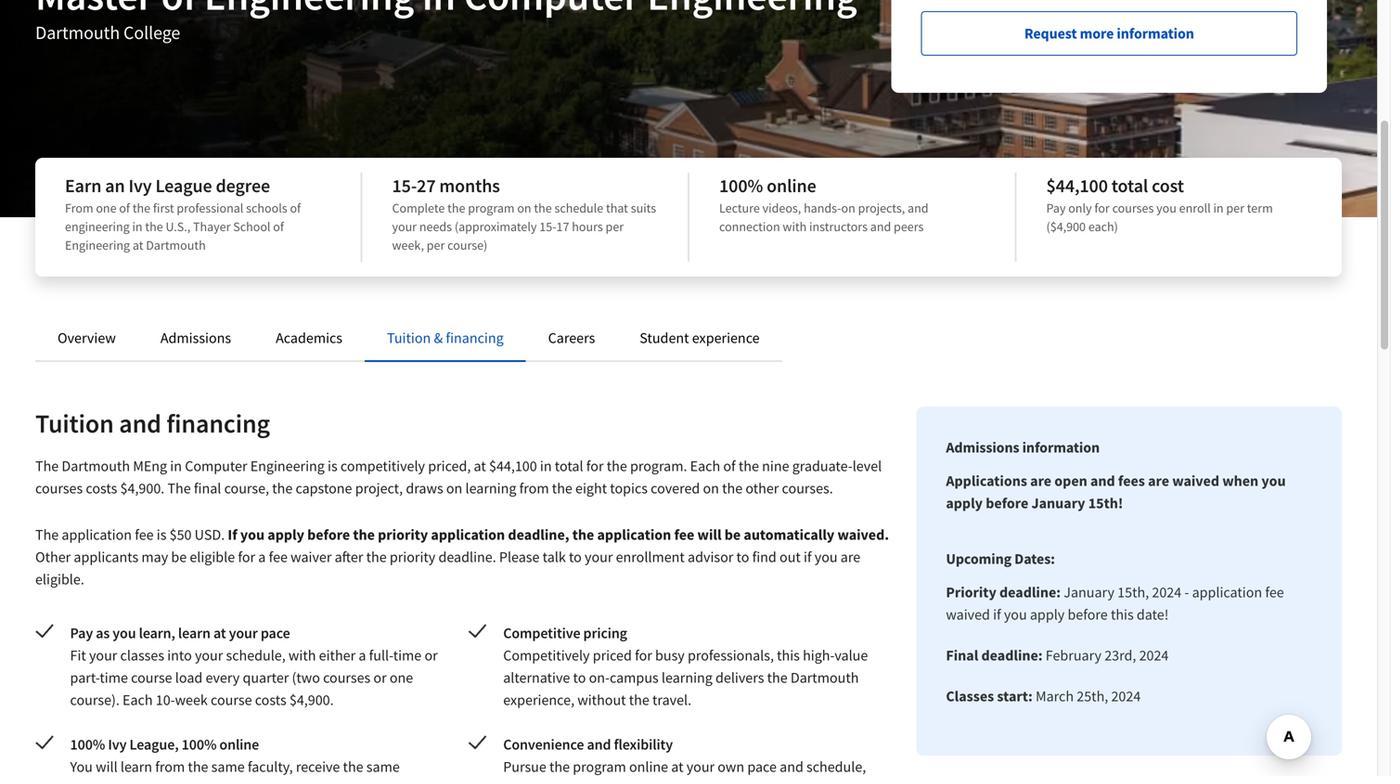 Task type: locate. For each thing, give the bounding box(es) containing it.
priority deadline:
[[946, 583, 1061, 602]]

one down full-
[[390, 668, 413, 687]]

information up open
[[1023, 438, 1100, 457]]

engineering down "engineering"
[[65, 237, 130, 253]]

1 vertical spatial engineering
[[250, 457, 325, 475]]

0 vertical spatial per
[[1227, 200, 1245, 216]]

schedule,
[[226, 646, 286, 665]]

application up applicants
[[62, 525, 132, 544]]

0 vertical spatial pay
[[1047, 200, 1066, 216]]

100% inside 100% online lecture videos, hands-on projects, and connection with instructors and peers
[[719, 174, 763, 197]]

2 vertical spatial courses
[[323, 668, 371, 687]]

100% right "league,"
[[182, 735, 217, 754]]

1 vertical spatial $44,100
[[489, 457, 537, 475]]

1 horizontal spatial courses
[[323, 668, 371, 687]]

1 horizontal spatial one
[[390, 668, 413, 687]]

in up from
[[540, 457, 552, 475]]

a left waiver
[[258, 548, 266, 566]]

if right out at bottom
[[804, 548, 812, 566]]

one
[[96, 200, 117, 216], [390, 668, 413, 687]]

$44,100 up only at the top right of the page
[[1047, 174, 1108, 197]]

15- up complete
[[392, 174, 417, 197]]

this left high-
[[777, 646, 800, 665]]

dartmouth
[[35, 21, 120, 44], [146, 237, 206, 253], [62, 457, 130, 475], [791, 668, 859, 687]]

the down months
[[448, 200, 465, 216]]

cost
[[1152, 174, 1184, 197]]

a inside "the application fee is $50 usd. if you apply before the priority application deadline, the application fee will be automatically waived. other applicants may be eligible for a fee waiver after the priority deadline. please talk to your enrollment advisor to find out if you are eligible."
[[258, 548, 266, 566]]

1 vertical spatial january
[[1064, 583, 1115, 602]]

campus
[[610, 668, 659, 687]]

learning left from
[[466, 479, 516, 498]]

your down as
[[89, 646, 117, 665]]

per
[[1227, 200, 1245, 216], [606, 218, 624, 235], [427, 237, 445, 253]]

if inside "the application fee is $50 usd. if you apply before the priority application deadline, the application fee will be automatically waived. other applicants may be eligible for a fee waiver after the priority deadline. please talk to your enrollment advisor to find out if you are eligible."
[[804, 548, 812, 566]]

1 horizontal spatial information
[[1117, 24, 1195, 43]]

0 horizontal spatial online
[[219, 735, 259, 754]]

after
[[335, 548, 363, 566]]

1 horizontal spatial time
[[393, 646, 422, 665]]

of inside the dartmouth meng in computer engineering is competitively priced, at $44,100 in total for the program. each of the nine graduate-level courses costs $4,900. the final course, the capstone project, draws on learning from the eight topics covered on the other courses.
[[723, 457, 736, 475]]

2 horizontal spatial before
[[1068, 605, 1108, 624]]

1 vertical spatial is
[[157, 525, 167, 544]]

2024 right 25th,
[[1112, 687, 1141, 705]]

you down 'cost'
[[1157, 200, 1177, 216]]

dartmouth inside competitive pricing competitively priced for busy professionals, this high-value alternative to on-campus learning delivers the dartmouth experience, without the travel.
[[791, 668, 859, 687]]

1 horizontal spatial ivy
[[129, 174, 152, 197]]

1 horizontal spatial per
[[606, 218, 624, 235]]

january inside january 15th, 2024 - application fee waived if you apply before this date!
[[1064, 583, 1115, 602]]

100% up lecture at the top
[[719, 174, 763, 197]]

the inside "the application fee is $50 usd. if you apply before the priority application deadline, the application fee will be automatically waived. other applicants may be eligible for a fee waiver after the priority deadline. please talk to your enrollment advisor to find out if you are eligible."
[[35, 525, 59, 544]]

learning inside competitive pricing competitively priced for busy professionals, this high-value alternative to on-campus learning delivers the dartmouth experience, without the travel.
[[662, 668, 713, 687]]

is
[[328, 457, 338, 475], [157, 525, 167, 544]]

0 horizontal spatial total
[[555, 457, 583, 475]]

deadline:
[[1000, 583, 1061, 602], [982, 646, 1043, 665]]

costs inside pay as you learn, learn at your pace fit your classes into your schedule, with either a full-time or part-time course load every quarter (two courses or one course). each 10-week course costs $4,900.
[[255, 691, 287, 709]]

time up 'course).' on the bottom left
[[100, 668, 128, 687]]

date!
[[1137, 605, 1169, 624]]

costs
[[86, 479, 117, 498], [255, 691, 287, 709]]

final
[[194, 479, 221, 498]]

dates:
[[1015, 550, 1055, 568]]

eligible.
[[35, 570, 84, 589]]

you right when
[[1262, 472, 1286, 490]]

1 horizontal spatial apply
[[946, 494, 983, 512]]

$4,900. inside pay as you learn, learn at your pace fit your classes into your schedule, with either a full-time or part-time course load every quarter (two courses or one course). each 10-week course costs $4,900.
[[289, 691, 334, 709]]

of
[[119, 200, 130, 216], [290, 200, 301, 216], [273, 218, 284, 235], [723, 457, 736, 475]]

per inside $44,100 total cost pay only for courses you enroll in per term ($4,900 each)
[[1227, 200, 1245, 216]]

a
[[258, 548, 266, 566], [359, 646, 366, 665]]

100% ivy league, 100% online
[[70, 735, 259, 754]]

1 vertical spatial with
[[289, 646, 316, 665]]

this down 15th,
[[1111, 605, 1134, 624]]

courses
[[1113, 200, 1154, 216], [35, 479, 83, 498], [323, 668, 371, 687]]

1 horizontal spatial each
[[690, 457, 720, 475]]

1 horizontal spatial $44,100
[[1047, 174, 1108, 197]]

apply down applications
[[946, 494, 983, 512]]

the right from
[[552, 479, 573, 498]]

total left 'cost'
[[1112, 174, 1148, 197]]

priority left deadline. at the left
[[390, 548, 436, 566]]

courses inside the dartmouth meng in computer engineering is competitively priced, at $44,100 in total for the program. each of the nine graduate-level courses costs $4,900. the final course, the capstone project, draws on learning from the eight topics covered on the other courses.
[[35, 479, 83, 498]]

load
[[175, 668, 203, 687]]

if down priority deadline:
[[993, 605, 1001, 624]]

2 vertical spatial at
[[213, 624, 226, 642]]

suits
[[631, 200, 656, 216]]

0 horizontal spatial before
[[307, 525, 350, 544]]

fit
[[70, 646, 86, 665]]

total up eight at left bottom
[[555, 457, 583, 475]]

january inside applications are open and fees are waived when you apply before january 15th!
[[1032, 494, 1086, 512]]

0 horizontal spatial course
[[131, 668, 172, 687]]

months
[[439, 174, 500, 197]]

only
[[1069, 200, 1092, 216]]

competitively
[[341, 457, 425, 475]]

fee left will
[[674, 525, 695, 544]]

experience,
[[503, 691, 575, 709]]

ivy inside earn an ivy league degree from one of the first professional schools of engineering in the u.s., thayer school of engineering at dartmouth
[[129, 174, 152, 197]]

online down every
[[219, 735, 259, 754]]

waived for if
[[946, 605, 990, 624]]

0 vertical spatial before
[[986, 494, 1029, 512]]

to left the "on-"
[[573, 668, 586, 687]]

graduate-
[[792, 457, 853, 475]]

1 horizontal spatial or
[[425, 646, 438, 665]]

complete
[[392, 200, 445, 216]]

0 horizontal spatial apply
[[268, 525, 304, 544]]

1 vertical spatial costs
[[255, 691, 287, 709]]

0 vertical spatial costs
[[86, 479, 117, 498]]

course
[[131, 668, 172, 687], [211, 691, 252, 709]]

request
[[1025, 24, 1077, 43]]

0 horizontal spatial engineering
[[65, 237, 130, 253]]

0 vertical spatial waived
[[1173, 472, 1220, 490]]

videos,
[[763, 200, 801, 216]]

of right schools
[[290, 200, 301, 216]]

0 horizontal spatial this
[[777, 646, 800, 665]]

apply inside january 15th, 2024 - application fee waived if you apply before this date!
[[1030, 605, 1065, 624]]

one inside earn an ivy league degree from one of the first professional schools of engineering in the u.s., thayer school of engineering at dartmouth
[[96, 200, 117, 216]]

1 vertical spatial total
[[555, 457, 583, 475]]

financing up computer
[[167, 407, 270, 440]]

you right as
[[113, 624, 136, 642]]

january down open
[[1032, 494, 1086, 512]]

courses up each)
[[1113, 200, 1154, 216]]

applications
[[946, 472, 1028, 490]]

tuition left the &
[[387, 329, 431, 347]]

$4,900.
[[120, 479, 165, 498], [289, 691, 334, 709]]

at inside the dartmouth meng in computer engineering is competitively priced, at $44,100 in total for the program. each of the nine graduate-level courses costs $4,900. the final course, the capstone project, draws on learning from the eight topics covered on the other courses.
[[474, 457, 486, 475]]

waived inside january 15th, 2024 - application fee waived if you apply before this date!
[[946, 605, 990, 624]]

1 vertical spatial information
[[1023, 438, 1100, 457]]

1 horizontal spatial course
[[211, 691, 252, 709]]

you inside applications are open and fees are waived when you apply before january 15th!
[[1262, 472, 1286, 490]]

each left 10-
[[123, 691, 153, 709]]

you inside $44,100 total cost pay only for courses you enroll in per term ($4,900 each)
[[1157, 200, 1177, 216]]

100% down 'course).' on the bottom left
[[70, 735, 105, 754]]

1 horizontal spatial $4,900.
[[289, 691, 334, 709]]

start:
[[997, 687, 1033, 705]]

is inside "the application fee is $50 usd. if you apply before the priority application deadline, the application fee will be automatically waived. other applicants may be eligible for a fee waiver after the priority deadline. please talk to your enrollment advisor to find out if you are eligible."
[[157, 525, 167, 544]]

$44,100 inside $44,100 total cost pay only for courses you enroll in per term ($4,900 each)
[[1047, 174, 1108, 197]]

for up eight at left bottom
[[586, 457, 604, 475]]

careers link
[[548, 329, 595, 347]]

information right more
[[1117, 24, 1195, 43]]

0 horizontal spatial courses
[[35, 479, 83, 498]]

0 horizontal spatial waived
[[946, 605, 990, 624]]

1 vertical spatial or
[[374, 668, 387, 687]]

and up 15th!
[[1091, 472, 1116, 490]]

100% for online
[[719, 174, 763, 197]]

0 vertical spatial ivy
[[129, 174, 152, 197]]

time right either on the left
[[393, 646, 422, 665]]

0 horizontal spatial $44,100
[[489, 457, 537, 475]]

other
[[746, 479, 779, 498]]

0 horizontal spatial ivy
[[108, 735, 127, 754]]

waived down priority
[[946, 605, 990, 624]]

pay
[[1047, 200, 1066, 216], [70, 624, 93, 642]]

you down priority deadline:
[[1004, 605, 1027, 624]]

professional
[[177, 200, 244, 216]]

apply inside "the application fee is $50 usd. if you apply before the priority application deadline, the application fee will be automatically waived. other applicants may be eligible for a fee waiver after the priority deadline. please talk to your enrollment advisor to find out if you are eligible."
[[268, 525, 304, 544]]

1 vertical spatial one
[[390, 668, 413, 687]]

0 vertical spatial the
[[35, 457, 59, 475]]

courses inside pay as you learn, learn at your pace fit your classes into your schedule, with either a full-time or part-time course load every quarter (two courses or one course). each 10-week course costs $4,900.
[[323, 668, 371, 687]]

priority down draws
[[378, 525, 428, 544]]

fee inside january 15th, 2024 - application fee waived if you apply before this date!
[[1266, 583, 1284, 602]]

to inside competitive pricing competitively priced for busy professionals, this high-value alternative to on-campus learning delivers the dartmouth experience, without the travel.
[[573, 668, 586, 687]]

is up capstone
[[328, 457, 338, 475]]

0 horizontal spatial information
[[1023, 438, 1100, 457]]

the left other
[[722, 479, 743, 498]]

waived for when
[[1173, 472, 1220, 490]]

before inside january 15th, 2024 - application fee waived if you apply before this date!
[[1068, 605, 1108, 624]]

0 vertical spatial courses
[[1113, 200, 1154, 216]]

one up "engineering"
[[96, 200, 117, 216]]

0 horizontal spatial $4,900.
[[120, 479, 165, 498]]

1 horizontal spatial is
[[328, 457, 338, 475]]

dartmouth down u.s.,
[[146, 237, 206, 253]]

at
[[133, 237, 143, 253], [474, 457, 486, 475], [213, 624, 226, 642]]

are right fees
[[1148, 472, 1170, 490]]

you inside january 15th, 2024 - application fee waived if you apply before this date!
[[1004, 605, 1027, 624]]

convenience
[[503, 735, 584, 754]]

with up (two
[[289, 646, 316, 665]]

applications are open and fees are waived when you apply before january 15th!
[[946, 472, 1286, 512]]

waived left when
[[1173, 472, 1220, 490]]

0 vertical spatial january
[[1032, 494, 1086, 512]]

1 vertical spatial ivy
[[108, 735, 127, 754]]

enroll
[[1179, 200, 1211, 216]]

1 horizontal spatial waived
[[1173, 472, 1220, 490]]

be right will
[[725, 525, 741, 544]]

march
[[1036, 687, 1074, 705]]

courses up other
[[35, 479, 83, 498]]

1 horizontal spatial online
[[767, 174, 817, 197]]

tuition and financing
[[35, 407, 270, 440]]

2 horizontal spatial at
[[474, 457, 486, 475]]

0 horizontal spatial admissions
[[160, 329, 231, 347]]

0 horizontal spatial a
[[258, 548, 266, 566]]

0 horizontal spatial learning
[[466, 479, 516, 498]]

your up every
[[195, 646, 223, 665]]

please
[[499, 548, 540, 566]]

before inside applications are open and fees are waived when you apply before january 15th!
[[986, 494, 1029, 512]]

competitively
[[503, 646, 590, 665]]

application inside january 15th, 2024 - application fee waived if you apply before this date!
[[1192, 583, 1263, 602]]

that
[[606, 200, 628, 216]]

dartmouth inside earn an ivy league degree from one of the first professional schools of engineering in the u.s., thayer school of engineering at dartmouth
[[146, 237, 206, 253]]

into
[[167, 646, 192, 665]]

2 vertical spatial before
[[1068, 605, 1108, 624]]

be
[[725, 525, 741, 544], [171, 548, 187, 566]]

0 horizontal spatial 15-
[[392, 174, 417, 197]]

2024 left -
[[1152, 583, 1182, 602]]

1 horizontal spatial financing
[[446, 329, 504, 347]]

for right "eligible"
[[238, 548, 255, 566]]

1 horizontal spatial engineering
[[250, 457, 325, 475]]

0 vertical spatial online
[[767, 174, 817, 197]]

your up week,
[[392, 218, 417, 235]]

0 horizontal spatial are
[[841, 548, 861, 566]]

and down projects,
[[870, 218, 891, 235]]

apply
[[946, 494, 983, 512], [268, 525, 304, 544], [1030, 605, 1065, 624]]

0 vertical spatial admissions
[[160, 329, 231, 347]]

$4,900. down (two
[[289, 691, 334, 709]]

before
[[986, 494, 1029, 512], [307, 525, 350, 544], [1068, 605, 1108, 624]]

per down that
[[606, 218, 624, 235]]

2 horizontal spatial courses
[[1113, 200, 1154, 216]]

costs up applicants
[[86, 479, 117, 498]]

1 horizontal spatial a
[[359, 646, 366, 665]]

earn
[[65, 174, 101, 197]]

online inside 100% online lecture videos, hands-on projects, and connection with instructors and peers
[[767, 174, 817, 197]]

$44,100 inside the dartmouth meng in computer engineering is competitively priced, at $44,100 in total for the program. each of the nine graduate-level courses costs $4,900. the final course, the capstone project, draws on learning from the eight topics covered on the other courses.
[[489, 457, 537, 475]]

this inside competitive pricing competitively priced for busy professionals, this high-value alternative to on-campus learning delivers the dartmouth experience, without the travel.
[[777, 646, 800, 665]]

is inside the dartmouth meng in computer engineering is competitively priced, at $44,100 in total for the program. each of the nine graduate-level courses costs $4,900. the final course, the capstone project, draws on learning from the eight topics covered on the other courses.
[[328, 457, 338, 475]]

tuition for tuition & financing
[[387, 329, 431, 347]]

course)
[[448, 237, 488, 253]]

february
[[1046, 646, 1102, 665]]

1 vertical spatial deadline:
[[982, 646, 1043, 665]]

0 vertical spatial apply
[[946, 494, 983, 512]]

degree
[[216, 174, 270, 197]]

tuition down overview
[[35, 407, 114, 440]]

are
[[1030, 472, 1052, 490], [1148, 472, 1170, 490], [841, 548, 861, 566]]

deadline: for final
[[982, 646, 1043, 665]]

in inside $44,100 total cost pay only for courses you enroll in per term ($4,900 each)
[[1214, 200, 1224, 216]]

league,
[[129, 735, 179, 754]]

or down full-
[[374, 668, 387, 687]]

total inside the dartmouth meng in computer engineering is competitively priced, at $44,100 in total for the program. each of the nine graduate-level courses costs $4,900. the final course, the capstone project, draws on learning from the eight topics covered on the other courses.
[[555, 457, 583, 475]]

learning up travel.
[[662, 668, 713, 687]]

1 vertical spatial if
[[993, 605, 1001, 624]]

the right the delivers
[[767, 668, 788, 687]]

of down an
[[119, 200, 130, 216]]

fee left waiver
[[269, 548, 288, 566]]

tuition for tuition and financing
[[35, 407, 114, 440]]

the down first
[[145, 218, 163, 235]]

2024 inside january 15th, 2024 - application fee waived if you apply before this date!
[[1152, 583, 1182, 602]]

10-
[[156, 691, 175, 709]]

15-
[[392, 174, 417, 197], [540, 218, 557, 235]]

0 horizontal spatial 100%
[[70, 735, 105, 754]]

deadline: up start:
[[982, 646, 1043, 665]]

needs
[[419, 218, 452, 235]]

1 horizontal spatial this
[[1111, 605, 1134, 624]]

the left first
[[133, 200, 150, 216]]

2024
[[1152, 583, 1182, 602], [1139, 646, 1169, 665], [1112, 687, 1141, 705]]

apply up waiver
[[268, 525, 304, 544]]

1 vertical spatial before
[[307, 525, 350, 544]]

-
[[1185, 583, 1189, 602]]

are down 'waived.'
[[841, 548, 861, 566]]

1 horizontal spatial pay
[[1047, 200, 1066, 216]]

0 vertical spatial or
[[425, 646, 438, 665]]

usd.
[[195, 525, 225, 544]]

admissions for admissions information
[[946, 438, 1020, 457]]

for up campus on the left of the page
[[635, 646, 652, 665]]

engineering
[[65, 237, 130, 253], [250, 457, 325, 475]]

0 vertical spatial each
[[690, 457, 720, 475]]

0 vertical spatial time
[[393, 646, 422, 665]]

fee right -
[[1266, 583, 1284, 602]]

0 vertical spatial engineering
[[65, 237, 130, 253]]

in right "engineering"
[[132, 218, 143, 235]]

draws
[[406, 479, 443, 498]]

a left full-
[[359, 646, 366, 665]]

0 vertical spatial this
[[1111, 605, 1134, 624]]

0 horizontal spatial tuition
[[35, 407, 114, 440]]

or
[[425, 646, 438, 665], [374, 668, 387, 687]]

part-
[[70, 668, 100, 687]]

waived inside applications are open and fees are waived when you apply before january 15th!
[[1173, 472, 1220, 490]]

financing right the &
[[446, 329, 504, 347]]

with inside 100% online lecture videos, hands-on projects, and connection with instructors and peers
[[783, 218, 807, 235]]

eligible
[[190, 548, 235, 566]]

ivy left "league,"
[[108, 735, 127, 754]]

financing for tuition and financing
[[167, 407, 270, 440]]

pay left as
[[70, 624, 93, 642]]

time
[[393, 646, 422, 665], [100, 668, 128, 687]]

0 horizontal spatial with
[[289, 646, 316, 665]]

apply up final deadline: february 23rd, 2024
[[1030, 605, 1065, 624]]

0 horizontal spatial at
[[133, 237, 143, 253]]

apply for applications are open and fees are waived when you apply before january 15th!
[[946, 494, 983, 512]]

course down classes
[[131, 668, 172, 687]]

applicants
[[74, 548, 138, 566]]

1 vertical spatial $4,900.
[[289, 691, 334, 709]]

are inside "the application fee is $50 usd. if you apply before the priority application deadline, the application fee will be automatically waived. other applicants may be eligible for a fee waiver after the priority deadline. please talk to your enrollment advisor to find out if you are eligible."
[[841, 548, 861, 566]]

0 vertical spatial one
[[96, 200, 117, 216]]

in right 'enroll'
[[1214, 200, 1224, 216]]

0 vertical spatial a
[[258, 548, 266, 566]]

1 vertical spatial admissions
[[946, 438, 1020, 457]]

0 horizontal spatial one
[[96, 200, 117, 216]]

1 horizontal spatial tuition
[[387, 329, 431, 347]]

1 vertical spatial pay
[[70, 624, 93, 642]]

0 horizontal spatial each
[[123, 691, 153, 709]]

dartmouth inside the dartmouth meng in computer engineering is competitively priced, at $44,100 in total for the program. each of the nine graduate-level courses costs $4,900. the final course, the capstone project, draws on learning from the eight topics covered on the other courses.
[[62, 457, 130, 475]]

$4,900. down meng
[[120, 479, 165, 498]]

1 horizontal spatial at
[[213, 624, 226, 642]]

1 vertical spatial courses
[[35, 479, 83, 498]]

100% for ivy
[[70, 735, 105, 754]]

1 horizontal spatial admissions
[[946, 438, 1020, 457]]

tuition
[[387, 329, 431, 347], [35, 407, 114, 440]]

engineering inside earn an ivy league degree from one of the first professional schools of engineering in the u.s., thayer school of engineering at dartmouth
[[65, 237, 130, 253]]

financing for tuition & financing
[[446, 329, 504, 347]]

learn
[[178, 624, 211, 642]]

pay up ($4,900
[[1047, 200, 1066, 216]]

engineering
[[65, 218, 130, 235]]

online up videos, at top
[[767, 174, 817, 197]]

and inside applications are open and fees are waived when you apply before january 15th!
[[1091, 472, 1116, 490]]

2 vertical spatial 2024
[[1112, 687, 1141, 705]]

1 horizontal spatial learning
[[662, 668, 713, 687]]

apply inside applications are open and fees are waived when you apply before january 15th!
[[946, 494, 983, 512]]

student experience link
[[640, 329, 760, 347]]

your right the talk on the bottom left of page
[[585, 548, 613, 566]]

before up february
[[1068, 605, 1108, 624]]

dartmouth left meng
[[62, 457, 130, 475]]

$4,900. inside the dartmouth meng in computer engineering is competitively priced, at $44,100 in total for the program. each of the nine graduate-level courses costs $4,900. the final course, the capstone project, draws on learning from the eight topics covered on the other courses.
[[120, 479, 165, 498]]



Task type: describe. For each thing, give the bounding box(es) containing it.
you right the if
[[240, 525, 265, 544]]

full-
[[369, 646, 393, 665]]

nine
[[762, 457, 789, 475]]

college
[[123, 21, 180, 44]]

overview link
[[58, 329, 116, 347]]

league
[[155, 174, 212, 197]]

more
[[1080, 24, 1114, 43]]

peers
[[894, 218, 924, 235]]

flexibility
[[614, 735, 673, 754]]

program.
[[630, 457, 687, 475]]

on down priced,
[[446, 479, 463, 498]]

the up other
[[739, 457, 759, 475]]

if inside january 15th, 2024 - application fee waived if you apply before this date!
[[993, 605, 1001, 624]]

(two
[[292, 668, 320, 687]]

you inside pay as you learn, learn at your pace fit your classes into your schedule, with either a full-time or part-time course load every quarter (two courses or one course). each 10-week course costs $4,900.
[[113, 624, 136, 642]]

pace
[[261, 624, 290, 642]]

the up topics
[[607, 457, 627, 475]]

the for application
[[35, 525, 59, 544]]

2 vertical spatial per
[[427, 237, 445, 253]]

on inside "15-27 months complete the program on the schedule that suits your needs (approximately 15-17 hours per week, per course)"
[[517, 200, 531, 216]]

for inside "the application fee is $50 usd. if you apply before the priority application deadline, the application fee will be automatically waived. other applicants may be eligible for a fee waiver after the priority deadline. please talk to your enrollment advisor to find out if you are eligible."
[[238, 548, 255, 566]]

tuition & financing
[[387, 329, 504, 347]]

fees
[[1118, 472, 1145, 490]]

each inside the dartmouth meng in computer engineering is competitively priced, at $44,100 in total for the program. each of the nine graduate-level courses costs $4,900. the final course, the capstone project, draws on learning from the eight topics covered on the other courses.
[[690, 457, 720, 475]]

learning inside the dartmouth meng in computer engineering is competitively priced, at $44,100 in total for the program. each of the nine graduate-level courses costs $4,900. the final course, the capstone project, draws on learning from the eight topics covered on the other courses.
[[466, 479, 516, 498]]

each inside pay as you learn, learn at your pace fit your classes into your schedule, with either a full-time or part-time course load every quarter (two courses or one course). each 10-week course costs $4,900.
[[123, 691, 153, 709]]

u.s.,
[[166, 218, 190, 235]]

admissions for admissions
[[160, 329, 231, 347]]

out
[[780, 548, 801, 566]]

pay inside pay as you learn, learn at your pace fit your classes into your schedule, with either a full-time or part-time course load every quarter (two courses or one course). each 10-week course costs $4,900.
[[70, 624, 93, 642]]

professionals,
[[688, 646, 774, 665]]

eight
[[576, 479, 607, 498]]

academics link
[[276, 329, 343, 347]]

earn an ivy league degree from one of the first professional schools of engineering in the u.s., thayer school of engineering at dartmouth
[[65, 174, 301, 253]]

1 vertical spatial course
[[211, 691, 252, 709]]

level
[[853, 457, 882, 475]]

deadline: for priority
[[1000, 583, 1061, 602]]

25th,
[[1077, 687, 1109, 705]]

an
[[105, 174, 125, 197]]

at inside earn an ivy league degree from one of the first professional schools of engineering in the u.s., thayer school of engineering at dartmouth
[[133, 237, 143, 253]]

and up peers
[[908, 200, 929, 216]]

1 vertical spatial be
[[171, 548, 187, 566]]

competitive
[[503, 624, 581, 642]]

deadline.
[[439, 548, 496, 566]]

15th!
[[1089, 494, 1123, 512]]

tuition & financing link
[[387, 329, 504, 347]]

the up after
[[353, 525, 375, 544]]

capstone
[[296, 479, 352, 498]]

with inside pay as you learn, learn at your pace fit your classes into your schedule, with either a full-time or part-time course load every quarter (two courses or one course). each 10-week course costs $4,900.
[[289, 646, 316, 665]]

2 horizontal spatial are
[[1148, 472, 1170, 490]]

academics
[[276, 329, 343, 347]]

the left schedule
[[534, 200, 552, 216]]

waiver
[[291, 548, 332, 566]]

for inside the dartmouth meng in computer engineering is competitively priced, at $44,100 in total for the program. each of the nine graduate-level courses costs $4,900. the final course, the capstone project, draws on learning from the eight topics covered on the other courses.
[[586, 457, 604, 475]]

request more information
[[1025, 24, 1195, 43]]

pay inside $44,100 total cost pay only for courses you enroll in per term ($4,900 each)
[[1047, 200, 1066, 216]]

pricing
[[583, 624, 627, 642]]

student
[[640, 329, 689, 347]]

0 vertical spatial 15-
[[392, 174, 417, 197]]

to right the talk on the bottom left of page
[[569, 548, 582, 566]]

your inside "the application fee is $50 usd. if you apply before the priority application deadline, the application fee will be automatically waived. other applicants may be eligible for a fee waiver after the priority deadline. please talk to your enrollment advisor to find out if you are eligible."
[[585, 548, 613, 566]]

connection
[[719, 218, 780, 235]]

one inside pay as you learn, learn at your pace fit your classes into your schedule, with either a full-time or part-time course load every quarter (two courses or one course). each 10-week course costs $4,900.
[[390, 668, 413, 687]]

admissions link
[[160, 329, 231, 347]]

topics
[[610, 479, 648, 498]]

0 horizontal spatial or
[[374, 668, 387, 687]]

from
[[65, 200, 93, 216]]

either
[[319, 646, 356, 665]]

and up meng
[[119, 407, 161, 440]]

the for dartmouth
[[35, 457, 59, 475]]

travel.
[[653, 691, 692, 709]]

for inside competitive pricing competitively priced for busy professionals, this high-value alternative to on-campus learning delivers the dartmouth experience, without the travel.
[[635, 646, 652, 665]]

alternative
[[503, 668, 570, 687]]

schools
[[246, 200, 287, 216]]

engineering inside the dartmouth meng in computer engineering is competitively priced, at $44,100 in total for the program. each of the nine graduate-level courses costs $4,900. the final course, the capstone project, draws on learning from the eight topics covered on the other courses.
[[250, 457, 325, 475]]

as
[[96, 624, 110, 642]]

waived.
[[838, 525, 889, 544]]

the down campus on the left of the page
[[629, 691, 650, 709]]

on inside 100% online lecture videos, hands-on projects, and connection with instructors and peers
[[841, 200, 856, 216]]

courses.
[[782, 479, 833, 498]]

1 horizontal spatial 100%
[[182, 735, 217, 754]]

program
[[468, 200, 515, 216]]

on right covered
[[703, 479, 719, 498]]

the right after
[[366, 548, 387, 566]]

$44,100 total cost pay only for courses you enroll in per term ($4,900 each)
[[1047, 174, 1273, 235]]

final
[[946, 646, 979, 665]]

1 horizontal spatial 15-
[[540, 218, 557, 235]]

before for applications are open and fees are waived when you apply before january 15th!
[[986, 494, 1029, 512]]

1 vertical spatial the
[[168, 479, 191, 498]]

2024 for classes start: march 25th, 2024
[[1112, 687, 1141, 705]]

week,
[[392, 237, 424, 253]]

of down schools
[[273, 218, 284, 235]]

0 vertical spatial course
[[131, 668, 172, 687]]

busy
[[655, 646, 685, 665]]

apply for january 15th, 2024 - application fee waived if you apply before this date!
[[1030, 605, 1065, 624]]

1 vertical spatial priority
[[390, 548, 436, 566]]

a inside pay as you learn, learn at your pace fit your classes into your schedule, with either a full-time or part-time course load every quarter (two courses or one course). each 10-week course costs $4,900.
[[359, 646, 366, 665]]

when
[[1223, 472, 1259, 490]]

thayer
[[193, 218, 231, 235]]

17
[[557, 218, 569, 235]]

project,
[[355, 479, 403, 498]]

value
[[835, 646, 868, 665]]

dartmouth college
[[35, 21, 180, 44]]

1 vertical spatial per
[[606, 218, 624, 235]]

automatically
[[744, 525, 835, 544]]

hours
[[572, 218, 603, 235]]

application up deadline. at the left
[[431, 525, 505, 544]]

$50
[[170, 525, 192, 544]]

1 vertical spatial online
[[219, 735, 259, 754]]

course).
[[70, 691, 120, 709]]

classes
[[946, 687, 994, 705]]

first
[[153, 200, 174, 216]]

computer
[[185, 457, 247, 475]]

to left find
[[737, 548, 749, 566]]

priced,
[[428, 457, 471, 475]]

1 vertical spatial time
[[100, 668, 128, 687]]

0 vertical spatial priority
[[378, 525, 428, 544]]

delivers
[[716, 668, 764, 687]]

this inside january 15th, 2024 - application fee waived if you apply before this date!
[[1111, 605, 1134, 624]]

week
[[175, 691, 208, 709]]

priced
[[593, 646, 632, 665]]

before for january 15th, 2024 - application fee waived if you apply before this date!
[[1068, 605, 1108, 624]]

convenience and flexibility
[[503, 735, 673, 754]]

before inside "the application fee is $50 usd. if you apply before the priority application deadline, the application fee will be automatically waived. other applicants may be eligible for a fee waiver after the priority deadline. please talk to your enrollment advisor to find out if you are eligible."
[[307, 525, 350, 544]]

for inside $44,100 total cost pay only for courses you enroll in per term ($4,900 each)
[[1095, 200, 1110, 216]]

your inside "15-27 months complete the program on the schedule that suits your needs (approximately 15-17 hours per week, per course)"
[[392, 218, 417, 235]]

student experience
[[640, 329, 760, 347]]

the application fee is $50 usd. if you apply before the priority application deadline, the application fee will be automatically waived. other applicants may be eligible for a fee waiver after the priority deadline. please talk to your enrollment advisor to find out if you are eligible.
[[35, 525, 889, 589]]

your up schedule,
[[229, 624, 258, 642]]

and left flexibility
[[587, 735, 611, 754]]

courses inside $44,100 total cost pay only for courses you enroll in per term ($4,900 each)
[[1113, 200, 1154, 216]]

2024 for final deadline: february 23rd, 2024
[[1139, 646, 1169, 665]]

in inside earn an ivy league degree from one of the first professional schools of engineering in the u.s., thayer school of engineering at dartmouth
[[132, 218, 143, 235]]

upcoming
[[946, 550, 1012, 568]]

other
[[35, 548, 71, 566]]

in right meng
[[170, 457, 182, 475]]

1 horizontal spatial are
[[1030, 472, 1052, 490]]

costs inside the dartmouth meng in computer engineering is competitively priced, at $44,100 in total for the program. each of the nine graduate-level courses costs $4,900. the final course, the capstone project, draws on learning from the eight topics covered on the other courses.
[[86, 479, 117, 498]]

admissions information
[[946, 438, 1100, 457]]

at inside pay as you learn, learn at your pace fit your classes into your schedule, with either a full-time or part-time course load every quarter (two courses or one course). each 10-week course costs $4,900.
[[213, 624, 226, 642]]

1 horizontal spatial be
[[725, 525, 741, 544]]

($4,900
[[1047, 218, 1086, 235]]

request more information button
[[921, 11, 1298, 56]]

total inside $44,100 total cost pay only for courses you enroll in per term ($4,900 each)
[[1112, 174, 1148, 197]]

application up enrollment
[[597, 525, 671, 544]]

you right out at bottom
[[815, 548, 838, 566]]

classes
[[120, 646, 164, 665]]

information inside button
[[1117, 24, 1195, 43]]

the right course, on the bottom left of the page
[[272, 479, 293, 498]]

15-27 months complete the program on the schedule that suits your needs (approximately 15-17 hours per week, per course)
[[392, 174, 656, 253]]

the right deadline,
[[572, 525, 594, 544]]

upcoming dates:
[[946, 550, 1055, 568]]

hands-
[[804, 200, 841, 216]]

instructors
[[809, 218, 868, 235]]

on-
[[589, 668, 610, 687]]

fee up may
[[135, 525, 154, 544]]

dartmouth left college
[[35, 21, 120, 44]]



Task type: vqa. For each thing, say whether or not it's contained in the screenshot.


